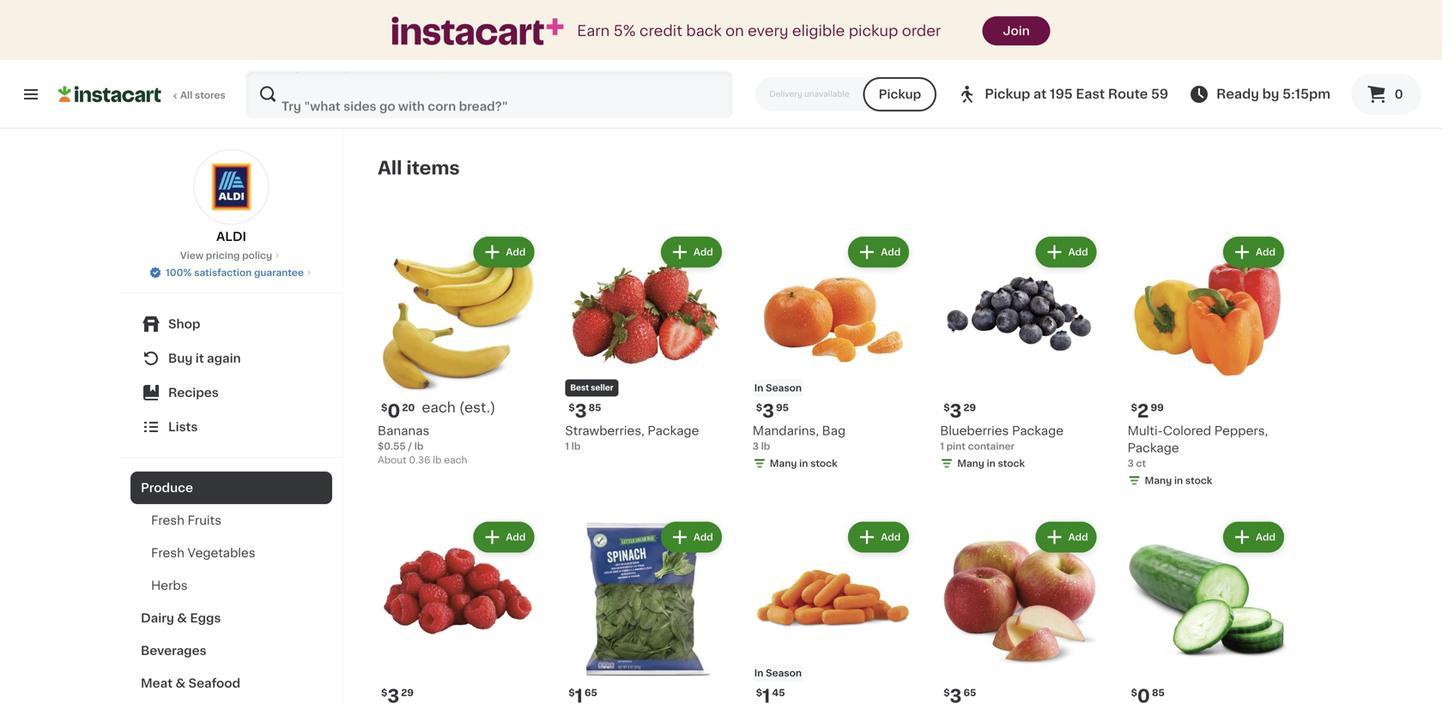 Task type: locate. For each thing, give the bounding box(es) containing it.
seller up $ 3 85
[[591, 384, 613, 392]]

0 horizontal spatial package
[[648, 425, 699, 437]]

multi-colored peppers, package 3 ct
[[1128, 425, 1268, 469]]

best seller up $ 3 85
[[570, 384, 613, 392]]

1 horizontal spatial best seller
[[570, 384, 613, 392]]

guarantee
[[254, 268, 304, 278]]

product group containing 2
[[1128, 233, 1288, 491]]

2 horizontal spatial 99
[[1151, 403, 1164, 413]]

stock
[[810, 95, 838, 105], [810, 459, 838, 469], [998, 459, 1025, 469], [1185, 476, 1213, 486]]

100%
[[166, 268, 192, 278]]

1 vertical spatial best seller
[[570, 384, 613, 392]]

0 horizontal spatial 99
[[585, 39, 598, 49]]

package inside strawberries, package 1 lb
[[648, 425, 699, 437]]

each right 0.36 in the left of the page
[[444, 456, 467, 465]]

0 vertical spatial fresh
[[565, 61, 599, 73]]

many down "pint"
[[957, 459, 985, 469]]

0 horizontal spatial best
[[383, 21, 402, 28]]

0 vertical spatial each
[[422, 401, 456, 415]]

fresh for fresh cut rosemary
[[565, 61, 599, 73]]

pricing
[[206, 251, 240, 261]]

many
[[770, 95, 797, 105], [770, 459, 797, 469], [957, 459, 985, 469], [1145, 476, 1172, 486]]

1 vertical spatial 85
[[1152, 689, 1165, 698]]

seafood
[[188, 678, 240, 690]]

0 horizontal spatial 85
[[589, 403, 601, 413]]

in
[[754, 384, 763, 393], [754, 669, 763, 678]]

2 horizontal spatial package
[[1128, 442, 1179, 454]]

1 horizontal spatial seller
[[591, 384, 613, 392]]

1 inside strawberries, package 1 lb
[[565, 442, 569, 451]]

many in stock down mandarins, bag 3 lb
[[770, 459, 838, 469]]

1 vertical spatial seller
[[591, 384, 613, 392]]

stock down bag
[[810, 459, 838, 469]]

0 horizontal spatial seller
[[403, 21, 426, 28]]

1 horizontal spatial 85
[[1152, 689, 1165, 698]]

pickup inside popup button
[[985, 88, 1030, 100]]

many inside product group
[[1145, 476, 1172, 486]]

dairy
[[141, 613, 174, 625]]

1 horizontal spatial package
[[1012, 425, 1064, 437]]

1 down earn
[[575, 39, 583, 57]]

many in stock for mandarins,
[[770, 459, 838, 469]]

65
[[585, 689, 597, 698], [964, 689, 976, 698]]

0 vertical spatial season
[[766, 384, 802, 393]]

99
[[585, 39, 598, 49], [772, 39, 785, 49], [1151, 403, 1164, 413]]

season for 45
[[766, 669, 802, 678]]

all left stores
[[180, 91, 193, 100]]

3 inside multi-colored peppers, package 3 ct
[[1128, 459, 1134, 469]]

best seller for 3
[[570, 384, 613, 392]]

many in stock
[[770, 95, 838, 105], [770, 459, 838, 469], [957, 459, 1025, 469], [1145, 476, 1213, 486]]

strawberries,
[[565, 425, 645, 437]]

0 vertical spatial in season
[[754, 384, 802, 393]]

pickup left the at
[[985, 88, 1030, 100]]

85 inside $ 3 85
[[589, 403, 601, 413]]

multi-
[[1128, 425, 1163, 437]]

best up 05
[[383, 21, 402, 28]]

pickup
[[985, 88, 1030, 100], [879, 88, 921, 100]]

2 in season from the top
[[754, 669, 802, 678]]

1 left the bunch
[[753, 78, 757, 87]]

bananas $0.55 / lb about 0.36 lb each
[[378, 425, 467, 465]]

lb down strawberries,
[[572, 442, 581, 451]]

cut
[[602, 61, 624, 73]]

99 right the 2
[[1151, 403, 1164, 413]]

1 horizontal spatial 65
[[964, 689, 976, 698]]

1 vertical spatial all
[[378, 159, 402, 177]]

95
[[776, 403, 789, 413]]

2 65 from the left
[[964, 689, 976, 698]]

0 inside "button"
[[1395, 88, 1403, 100]]

1 in from the top
[[754, 384, 763, 393]]

season up 45
[[766, 669, 802, 678]]

credit
[[640, 24, 683, 38]]

&
[[177, 613, 187, 625], [176, 678, 186, 690]]

add button
[[473, 237, 534, 268], [661, 237, 722, 268], [848, 237, 909, 268], [1036, 237, 1097, 268], [1223, 237, 1284, 268], [473, 522, 534, 553], [661, 522, 722, 553], [848, 522, 909, 553], [1036, 522, 1097, 553], [1223, 522, 1284, 553]]

1 vertical spatial fresh
[[151, 515, 184, 527]]

buy it again link
[[130, 342, 332, 376]]

in season up 45
[[754, 669, 802, 678]]

many in stock down container
[[957, 459, 1025, 469]]

in inside product group
[[1174, 476, 1183, 486]]

0 horizontal spatial best seller
[[383, 21, 426, 28]]

$ inside $ 0 20
[[381, 403, 387, 413]]

best seller up 05
[[383, 21, 426, 28]]

1 horizontal spatial all
[[378, 159, 402, 177]]

pickup down "order"
[[879, 88, 921, 100]]

1 down every at the right of the page
[[762, 39, 770, 57]]

lb right 0.36 in the left of the page
[[433, 456, 442, 465]]

east
[[1076, 88, 1105, 100]]

$ 0 20
[[381, 403, 415, 421]]

many in stock inside product group
[[1145, 476, 1213, 486]]

many down ct
[[1145, 476, 1172, 486]]

0 vertical spatial 85
[[589, 403, 601, 413]]

$0.55
[[378, 442, 406, 451]]

0 horizontal spatial pickup
[[879, 88, 921, 100]]

package for blueberries
[[1012, 425, 1064, 437]]

99 down earn
[[585, 39, 598, 49]]

package inside blueberries package 1 pint container
[[1012, 425, 1064, 437]]

0 horizontal spatial 0
[[387, 403, 400, 421]]

99 for 2
[[1151, 403, 1164, 413]]

fresh up herbs
[[151, 548, 184, 560]]

0 vertical spatial in
[[754, 384, 763, 393]]

fresh
[[565, 61, 599, 73], [151, 515, 184, 527], [151, 548, 184, 560]]

package up container
[[1012, 425, 1064, 437]]

package
[[648, 425, 699, 437], [1012, 425, 1064, 437], [1128, 442, 1179, 454]]

0 horizontal spatial 29
[[401, 689, 414, 698]]

100% satisfaction guarantee button
[[149, 263, 314, 280]]

in down mandarins, bag 3 lb
[[799, 459, 808, 469]]

pickup inside button
[[879, 88, 921, 100]]

meat
[[141, 678, 173, 690]]

herbs link
[[130, 570, 332, 603]]

1 horizontal spatial 29
[[964, 403, 976, 413]]

& right meat
[[176, 678, 186, 690]]

all for all items
[[378, 159, 402, 177]]

in down multi-colored peppers, package 3 ct
[[1174, 476, 1183, 486]]

all
[[180, 91, 193, 100], [378, 159, 402, 177]]

add
[[506, 248, 526, 257], [693, 248, 713, 257], [881, 248, 901, 257], [1068, 248, 1088, 257], [1256, 248, 1276, 257], [506, 533, 526, 542], [693, 533, 713, 542], [881, 533, 901, 542], [1068, 533, 1088, 542], [1256, 533, 1276, 542]]

package for strawberries,
[[648, 425, 699, 437]]

in down container
[[987, 459, 996, 469]]

many for blueberries package
[[957, 459, 985, 469]]

lb right /
[[414, 442, 423, 451]]

1 vertical spatial best
[[570, 384, 589, 392]]

best up $ 3 85
[[570, 384, 589, 392]]

0 vertical spatial best seller
[[383, 21, 426, 28]]

in season for 45
[[754, 669, 802, 678]]

0 vertical spatial 29
[[964, 403, 976, 413]]

lists link
[[130, 410, 332, 445]]

100% satisfaction guarantee
[[166, 268, 304, 278]]

1 down $ 3 85
[[565, 442, 569, 451]]

3 for strawberries, package
[[575, 403, 587, 421]]

1 vertical spatial season
[[766, 669, 802, 678]]

fresh inside fresh fruits "link"
[[151, 515, 184, 527]]

0 horizontal spatial 65
[[585, 689, 597, 698]]

1 vertical spatial in
[[754, 669, 763, 678]]

0
[[1395, 88, 1403, 100], [387, 403, 400, 421]]

package right strawberries,
[[648, 425, 699, 437]]

seller up 05
[[403, 21, 426, 28]]

1 season from the top
[[766, 384, 802, 393]]

join
[[1003, 25, 1030, 37]]

shop
[[168, 318, 200, 330]]

lb down the mandarins,
[[761, 442, 770, 451]]

many in stock down multi-colored peppers, package 3 ct
[[1145, 476, 1213, 486]]

in for 3 lb
[[754, 384, 763, 393]]

fresh for fresh fruits
[[151, 515, 184, 527]]

lb for bananas
[[414, 442, 423, 451]]

lb inside mandarins, bag 3 lb
[[761, 442, 770, 451]]

aldi logo image
[[194, 149, 269, 225]]

0 horizontal spatial all
[[180, 91, 193, 100]]

5%
[[613, 24, 636, 38]]

0 vertical spatial best
[[383, 21, 402, 28]]

stock down multi-colored peppers, package 3 ct
[[1185, 476, 1213, 486]]

3 left ct
[[1128, 459, 1134, 469]]

None search field
[[246, 70, 733, 118]]

0 vertical spatial &
[[177, 613, 187, 625]]

85
[[589, 403, 601, 413], [1152, 689, 1165, 698]]

2 vertical spatial fresh
[[151, 548, 184, 560]]

1 vertical spatial in season
[[754, 669, 802, 678]]

dairy & eggs
[[141, 613, 221, 625]]

in season up 95
[[754, 384, 802, 393]]

lb inside strawberries, package 1 lb
[[572, 442, 581, 451]]

1 in season from the top
[[754, 384, 802, 393]]

& for dairy
[[177, 613, 187, 625]]

policy
[[242, 251, 272, 261]]

at
[[1033, 88, 1047, 100]]

0 vertical spatial 0
[[1395, 88, 1403, 100]]

best
[[383, 21, 402, 28], [570, 384, 589, 392]]

1 vertical spatial each
[[444, 456, 467, 465]]

stock down container
[[998, 459, 1025, 469]]

20
[[402, 403, 415, 413]]

1 horizontal spatial best
[[570, 384, 589, 392]]

fresh for fresh vegetables
[[151, 548, 184, 560]]

in for 45
[[754, 669, 763, 678]]

in for blueberries
[[987, 459, 996, 469]]

1 99
[[575, 39, 598, 57]]

in season for 3 lb
[[754, 384, 802, 393]]

many for multi-colored peppers, package
[[1145, 476, 1172, 486]]

order
[[902, 24, 941, 38]]

season for 3 lb
[[766, 384, 802, 393]]

eggs
[[190, 613, 221, 625]]

eligible
[[792, 24, 845, 38]]

in down the eligible
[[799, 95, 808, 105]]

1 vertical spatial &
[[176, 678, 186, 690]]

product group
[[378, 233, 538, 467], [565, 233, 725, 454], [753, 233, 913, 474], [940, 233, 1100, 474], [1128, 233, 1288, 491], [378, 519, 538, 704], [565, 519, 725, 704], [753, 519, 913, 704], [940, 519, 1100, 704], [1128, 519, 1288, 704]]

all left items
[[378, 159, 402, 177]]

best seller for 05
[[383, 21, 426, 28]]

items
[[406, 159, 460, 177]]

lb for strawberries,
[[572, 442, 581, 451]]

stores
[[195, 91, 225, 100]]

package inside multi-colored peppers, package 3 ct
[[1128, 442, 1179, 454]]

3 for blueberries package
[[950, 403, 962, 421]]

3 up blueberries
[[950, 403, 962, 421]]

fresh down produce
[[151, 515, 184, 527]]

package down the 'multi-'
[[1128, 442, 1179, 454]]

1 bunch
[[753, 78, 790, 87]]

lb
[[414, 442, 423, 451], [572, 442, 581, 451], [761, 442, 770, 451], [433, 456, 442, 465]]

season up 95
[[766, 384, 802, 393]]

& left eggs
[[177, 613, 187, 625]]

3 down the mandarins,
[[753, 442, 759, 451]]

bunch
[[759, 78, 790, 87]]

0 vertical spatial all
[[180, 91, 193, 100]]

each right 20
[[422, 401, 456, 415]]

stock inside product group
[[1185, 476, 1213, 486]]

3 up strawberries,
[[575, 403, 587, 421]]

3 inside mandarins, bag 3 lb
[[753, 442, 759, 451]]

1 horizontal spatial 0
[[1395, 88, 1403, 100]]

seller
[[403, 21, 426, 28], [591, 384, 613, 392]]

fresh down '1 99'
[[565, 61, 599, 73]]

many in stock down the bunch
[[770, 95, 838, 105]]

3
[[575, 403, 587, 421], [762, 403, 774, 421], [950, 403, 962, 421], [753, 442, 759, 451], [1128, 459, 1134, 469]]

1 vertical spatial 0
[[387, 403, 400, 421]]

99 inside the $ 1 99
[[772, 39, 785, 49]]

season
[[766, 384, 802, 393], [766, 669, 802, 678]]

99 inside $ 2 99
[[1151, 403, 1164, 413]]

$ inside $ 2 99
[[1131, 403, 1137, 413]]

many down mandarins, bag 3 lb
[[770, 459, 797, 469]]

$ inside $ 3 29
[[944, 403, 950, 413]]

vegetables
[[188, 548, 255, 560]]

best for $
[[570, 384, 589, 392]]

1 inside blueberries package 1 pint container
[[940, 442, 944, 451]]

2 in from the top
[[754, 669, 763, 678]]

59
[[1151, 88, 1168, 100]]

every
[[748, 24, 789, 38]]

2 season from the top
[[766, 669, 802, 678]]

99 down every at the right of the page
[[772, 39, 785, 49]]

0 vertical spatial seller
[[403, 21, 426, 28]]

1 horizontal spatial 99
[[772, 39, 785, 49]]

3 left 95
[[762, 403, 774, 421]]

1 left "pint"
[[940, 442, 944, 451]]

1 horizontal spatial pickup
[[985, 88, 1030, 100]]



Task type: vqa. For each thing, say whether or not it's contained in the screenshot.
'extra'
no



Task type: describe. For each thing, give the bounding box(es) containing it.
stock for mandarins, bag
[[810, 459, 838, 469]]

$ 3 85
[[569, 403, 601, 421]]

bananas
[[378, 425, 430, 437]]

cilantro
[[378, 61, 425, 73]]

produce
[[141, 482, 193, 494]]

fresh cut rosemary
[[565, 61, 688, 73]]

pickup at 195 east route 59
[[985, 88, 1168, 100]]

1 vertical spatial 29
[[401, 689, 414, 698]]

fresh vegetables link
[[130, 537, 332, 570]]

5:15pm
[[1283, 88, 1331, 100]]

recipes link
[[130, 376, 332, 410]]

fresh vegetables
[[151, 548, 255, 560]]

05
[[397, 39, 410, 49]]

service type group
[[756, 77, 937, 112]]

fresh fruits link
[[130, 505, 332, 537]]

$ inside $ 3 95
[[756, 403, 762, 413]]

shop link
[[130, 307, 332, 342]]

recipes
[[168, 387, 219, 399]]

fruits
[[188, 515, 221, 527]]

all for all stores
[[180, 91, 193, 100]]

$ inside the $ 1 99
[[756, 39, 762, 49]]

$ 2 99
[[1131, 403, 1164, 421]]

in for mandarins,
[[799, 459, 808, 469]]

produce link
[[130, 472, 332, 505]]

stock for blueberries package
[[998, 459, 1025, 469]]

$ inside $ 3 85
[[569, 403, 575, 413]]

product group containing 0
[[378, 233, 538, 467]]

earn
[[577, 24, 610, 38]]

in for multi-
[[1174, 476, 1183, 486]]

aldi
[[216, 231, 246, 243]]

all items
[[378, 159, 460, 177]]

instacart plus icon image
[[392, 17, 563, 45]]

pint
[[946, 442, 966, 451]]

stock down the eligible
[[810, 95, 838, 105]]

0 button
[[1351, 74, 1422, 115]]

& for meat
[[176, 678, 186, 690]]

it
[[196, 353, 204, 365]]

buy it again
[[168, 353, 241, 365]]

best for 1
[[383, 21, 402, 28]]

1 left 05
[[387, 39, 395, 57]]

each inside bananas $0.55 / lb about 0.36 lb each
[[444, 456, 467, 465]]

about
[[378, 456, 406, 465]]

many down the bunch
[[770, 95, 797, 105]]

fresh fruits
[[151, 515, 221, 527]]

strawberries, package 1 lb
[[565, 425, 699, 451]]

herbs
[[151, 580, 188, 592]]

many in stock for multi-
[[1145, 476, 1213, 486]]

view
[[180, 251, 203, 261]]

2
[[1137, 403, 1149, 421]]

each (est.)
[[422, 401, 496, 415]]

satisfaction
[[194, 268, 252, 278]]

rosemary
[[627, 61, 688, 73]]

ready by 5:15pm link
[[1189, 84, 1331, 105]]

1 05
[[387, 39, 410, 57]]

earn 5% credit back on every eligible pickup order
[[577, 24, 941, 38]]

29 inside $ 3 29
[[964, 403, 976, 413]]

beverages
[[141, 646, 207, 658]]

seller for 05
[[403, 21, 426, 28]]

back
[[686, 24, 722, 38]]

meat & seafood
[[141, 678, 240, 690]]

view pricing policy link
[[180, 249, 283, 263]]

99 inside '1 99'
[[585, 39, 598, 49]]

$ 3 95
[[756, 403, 789, 421]]

peppers,
[[1214, 425, 1268, 437]]

many for mandarins, bag
[[770, 459, 797, 469]]

mandarins,
[[753, 425, 819, 437]]

buy
[[168, 353, 193, 365]]

all stores
[[180, 91, 225, 100]]

container
[[968, 442, 1015, 451]]

lb for mandarins,
[[761, 442, 770, 451]]

many in stock for blueberries
[[957, 459, 1025, 469]]

pickup at 195 east route 59 button
[[957, 70, 1168, 118]]

ready by 5:15pm
[[1217, 88, 1331, 100]]

blueberries
[[940, 425, 1009, 437]]

stock for multi-colored peppers, package
[[1185, 476, 1213, 486]]

(est.)
[[459, 401, 496, 415]]

blueberries package 1 pint container
[[940, 425, 1064, 451]]

ready
[[1217, 88, 1259, 100]]

lists
[[168, 421, 198, 434]]

195
[[1050, 88, 1073, 100]]

pickup button
[[863, 77, 937, 112]]

colored
[[1163, 425, 1211, 437]]

99 for 1
[[772, 39, 785, 49]]

Search field
[[247, 72, 731, 117]]

$0.20 each (estimated) element
[[378, 400, 538, 423]]

bag
[[822, 425, 846, 437]]

3 for mandarins, bag
[[762, 403, 774, 421]]

1 65 from the left
[[585, 689, 597, 698]]

route
[[1108, 88, 1148, 100]]

/
[[408, 442, 412, 451]]

ct
[[1136, 459, 1146, 469]]

mandarins, bag 3 lb
[[753, 425, 846, 451]]

on
[[725, 24, 744, 38]]

pickup for pickup at 195 east route 59
[[985, 88, 1030, 100]]

45
[[772, 689, 785, 698]]

again
[[207, 353, 241, 365]]

pickup for pickup
[[879, 88, 921, 100]]

instacart logo image
[[58, 84, 161, 105]]

beverages link
[[130, 635, 332, 668]]

aldi link
[[194, 149, 269, 246]]

meat & seafood link
[[130, 668, 332, 700]]

seller for 3
[[591, 384, 613, 392]]



